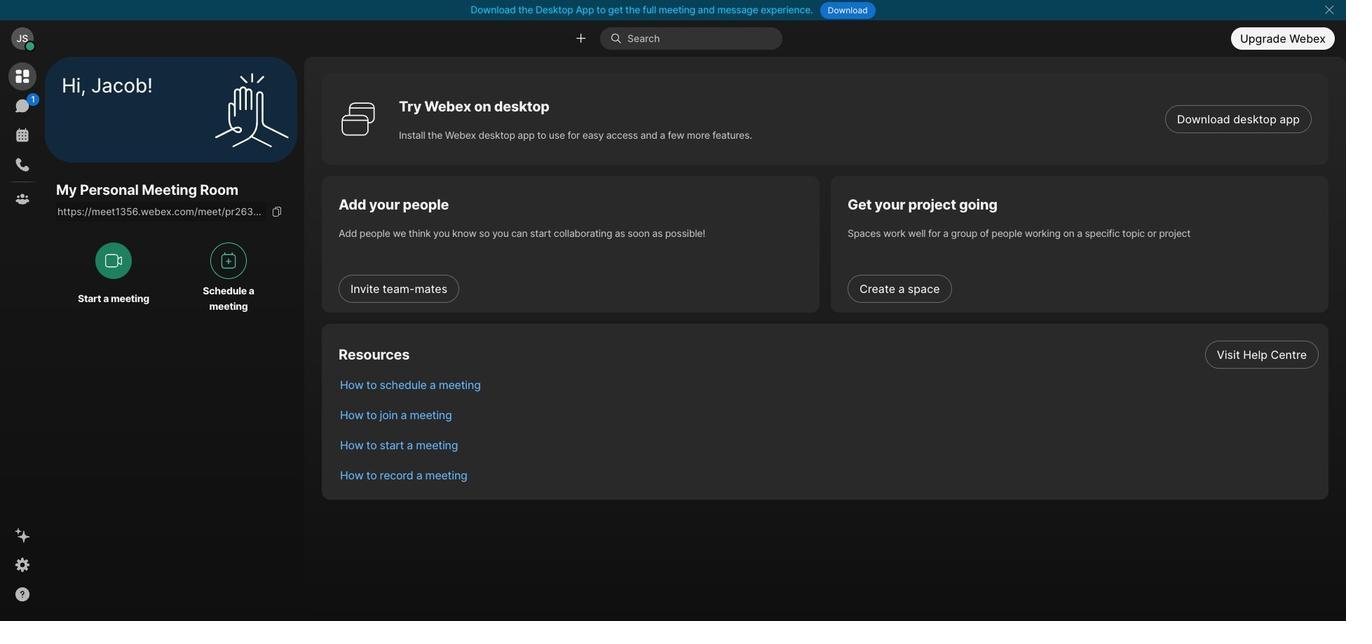 Task type: vqa. For each thing, say whether or not it's contained in the screenshot.
Two Hands High Fiving image
no



Task type: locate. For each thing, give the bounding box(es) containing it.
list item
[[329, 339, 1329, 369], [329, 369, 1329, 400], [329, 400, 1329, 430], [329, 430, 1329, 460], [329, 460, 1329, 490]]

None text field
[[56, 202, 266, 222]]

4 list item from the top
[[329, 430, 1329, 460]]

navigation
[[0, 57, 45, 621]]

two hands high-fiving image
[[210, 68, 294, 152]]

2 list item from the top
[[329, 369, 1329, 400]]



Task type: describe. For each thing, give the bounding box(es) containing it.
cancel_16 image
[[1324, 4, 1335, 15]]

1 list item from the top
[[329, 339, 1329, 369]]

5 list item from the top
[[329, 460, 1329, 490]]

webex tab list
[[8, 62, 39, 213]]

3 list item from the top
[[329, 400, 1329, 430]]



